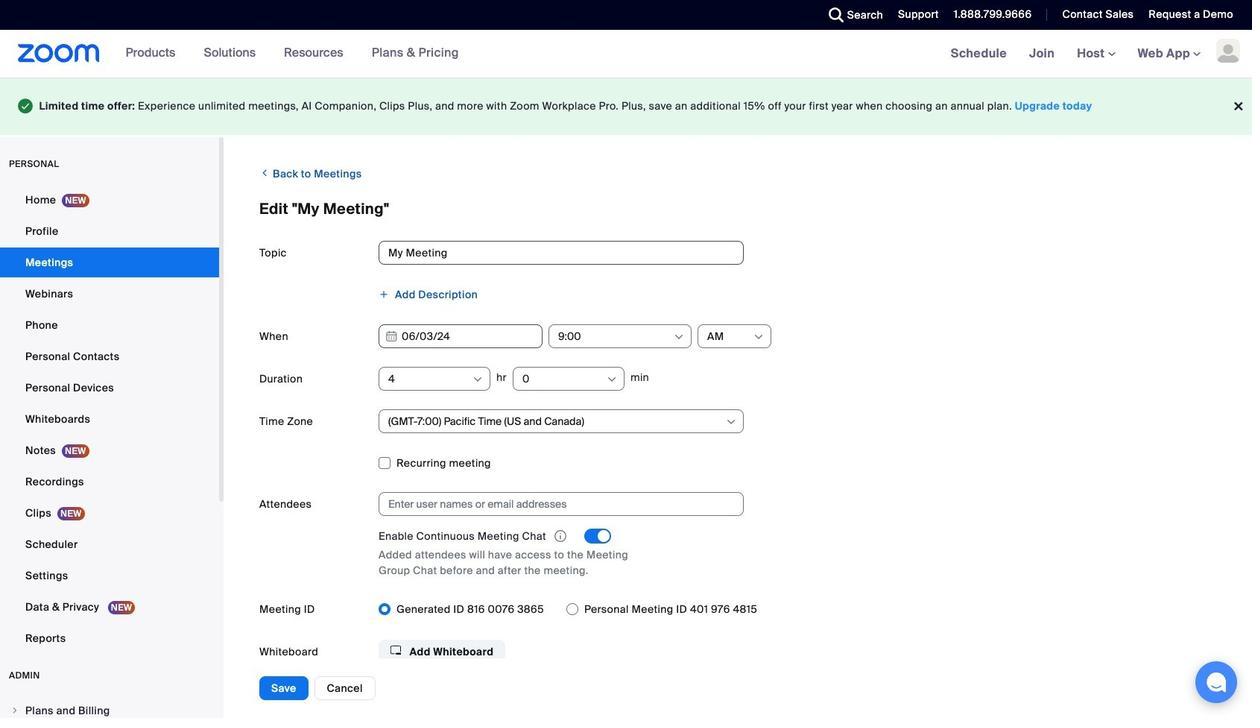 Task type: describe. For each thing, give the bounding box(es) containing it.
add whiteboard image
[[391, 645, 401, 655]]

open chat image
[[1207, 672, 1227, 693]]

personal menu menu
[[0, 185, 219, 654]]

add image
[[379, 289, 389, 299]]

1 horizontal spatial show options image
[[673, 331, 685, 343]]

My Meeting text field
[[379, 241, 744, 264]]

zoom logo image
[[18, 44, 100, 63]]

0 vertical spatial show options image
[[606, 373, 618, 385]]

profile picture image
[[1217, 39, 1241, 63]]

left image
[[260, 165, 270, 180]]

type image
[[18, 95, 33, 117]]

choose date text field
[[379, 324, 543, 348]]



Task type: vqa. For each thing, say whether or not it's contained in the screenshot.
right image
yes



Task type: locate. For each thing, give the bounding box(es) containing it.
footer
[[0, 78, 1253, 135]]

menu item
[[0, 696, 219, 718]]

0 horizontal spatial show options image
[[606, 373, 618, 385]]

select start time text field
[[559, 325, 673, 347]]

1 horizontal spatial show options image
[[726, 416, 737, 428]]

2 horizontal spatial show options image
[[753, 331, 765, 343]]

learn more about enable continuous meeting chat image
[[550, 529, 571, 543]]

show options image
[[673, 331, 685, 343], [753, 331, 765, 343], [472, 373, 484, 385]]

product information navigation
[[100, 30, 470, 78]]

application
[[379, 528, 1217, 544]]

Attendees, enter user names or email addresses,Enter user names or email addresses text field
[[389, 493, 721, 515]]

banner
[[0, 30, 1253, 78]]

select time zone text field
[[389, 410, 725, 432]]

meetings navigation
[[940, 30, 1253, 78]]

option group
[[379, 597, 1217, 621]]

show options image
[[606, 373, 618, 385], [726, 416, 737, 428]]

right image
[[10, 706, 19, 715]]

1 vertical spatial show options image
[[726, 416, 737, 428]]

0 horizontal spatial show options image
[[472, 373, 484, 385]]



